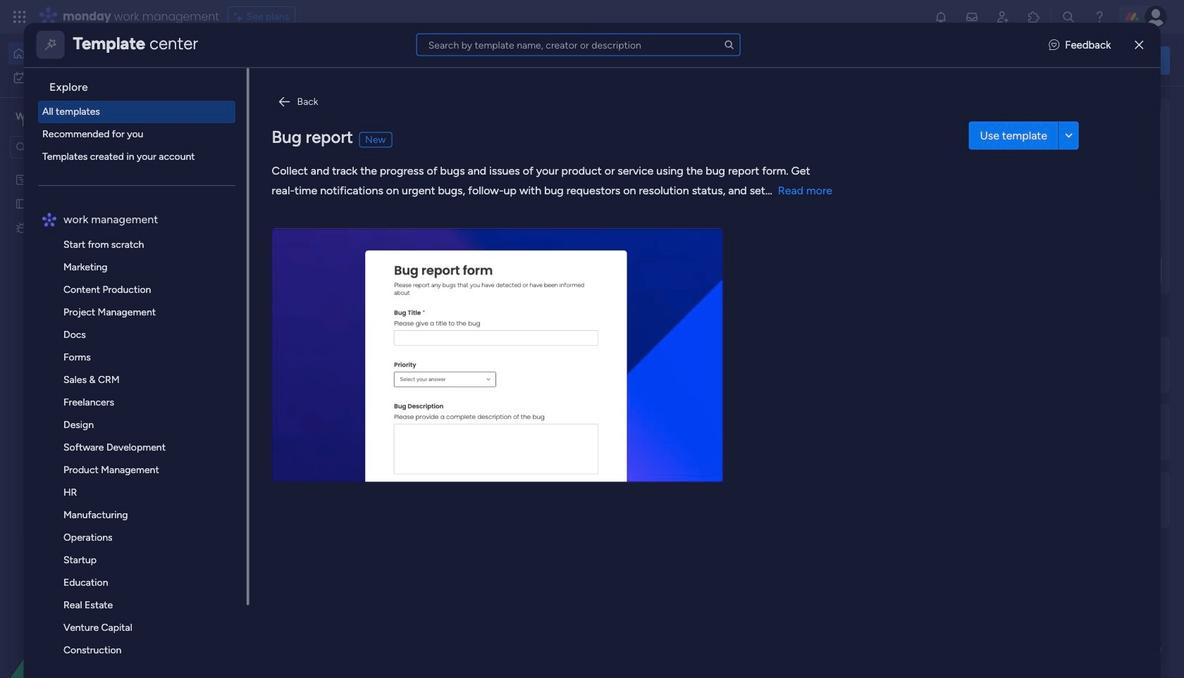 Task type: locate. For each thing, give the bounding box(es) containing it.
2 horizontal spatial component image
[[701, 280, 714, 292]]

search everything image
[[1062, 10, 1076, 24]]

0 vertical spatial lottie animation image
[[560, 34, 956, 87]]

public board image for first component icon
[[235, 257, 251, 273]]

close recently visited image
[[218, 115, 235, 132]]

0 horizontal spatial component image
[[235, 280, 248, 292]]

option
[[8, 42, 171, 65], [8, 66, 171, 89], [0, 167, 180, 170]]

0 horizontal spatial lottie animation image
[[0, 537, 180, 679]]

1 horizontal spatial lottie animation element
[[560, 34, 956, 87]]

contact sales element
[[959, 472, 1170, 528]]

2 vertical spatial option
[[0, 167, 180, 170]]

templates image image
[[972, 106, 1158, 204]]

1 horizontal spatial lottie animation image
[[560, 34, 956, 87]]

workspace image
[[13, 109, 27, 125], [241, 426, 275, 459]]

notifications image
[[934, 10, 948, 24]]

1 add to favorites image from the left
[[420, 258, 435, 272]]

0 vertical spatial lottie animation element
[[560, 34, 956, 87]]

1 vertical spatial workspace image
[[241, 426, 275, 459]]

0 vertical spatial workspace image
[[13, 109, 27, 125]]

lottie animation image
[[560, 34, 956, 87], [0, 537, 180, 679]]

help center element
[[959, 404, 1170, 461]]

0 vertical spatial option
[[8, 42, 171, 65]]

None search field
[[417, 33, 741, 56]]

component image
[[235, 280, 248, 292], [468, 280, 481, 292], [701, 280, 714, 292]]

0 horizontal spatial workspace image
[[13, 109, 27, 125]]

0 horizontal spatial add to favorites image
[[420, 258, 435, 272]]

1 horizontal spatial public board image
[[468, 257, 484, 273]]

v2 user feedback image left v2 bolt switch icon
[[1049, 37, 1060, 53]]

lottie animation element
[[560, 34, 956, 87], [0, 537, 180, 679]]

1 horizontal spatial workspace image
[[241, 426, 275, 459]]

search image
[[724, 39, 735, 50]]

0 horizontal spatial public board image
[[235, 257, 251, 273]]

2 add to favorites image from the left
[[653, 258, 667, 272]]

1 horizontal spatial component image
[[468, 280, 481, 292]]

monday marketplace image
[[1027, 10, 1041, 24]]

list box
[[29, 68, 249, 679], [0, 165, 180, 430]]

v2 bolt switch image
[[1080, 53, 1089, 68]]

lottie animation image for the top lottie animation element
[[560, 34, 956, 87]]

1 horizontal spatial v2 user feedback image
[[1049, 37, 1060, 53]]

1 vertical spatial lottie animation element
[[0, 537, 180, 679]]

Search by template name, creator or description search field
[[417, 33, 741, 56]]

public board image
[[235, 257, 251, 273], [468, 257, 484, 273], [701, 257, 717, 273]]

0 element
[[360, 336, 378, 353]]

v2 user feedback image
[[1049, 37, 1060, 53], [970, 52, 981, 68]]

add to favorites image for 2nd component icon
[[653, 258, 667, 272]]

2 public board image from the left
[[468, 257, 484, 273]]

component image
[[285, 446, 297, 459]]

see plans image
[[234, 9, 247, 25]]

heading
[[38, 68, 246, 100]]

1 public board image from the left
[[235, 257, 251, 273]]

1 horizontal spatial add to favorites image
[[653, 258, 667, 272]]

2 horizontal spatial public board image
[[701, 257, 717, 273]]

2 component image from the left
[[468, 280, 481, 292]]

add to favorites image for first component icon
[[420, 258, 435, 272]]

1 vertical spatial lottie animation image
[[0, 537, 180, 679]]

select product image
[[13, 10, 27, 24]]

add to favorites image
[[420, 258, 435, 272], [653, 258, 667, 272]]

v2 user feedback image down update feed 'icon'
[[970, 52, 981, 68]]

3 public board image from the left
[[701, 257, 717, 273]]



Task type: vqa. For each thing, say whether or not it's contained in the screenshot.
Close My workspaces icon
no



Task type: describe. For each thing, give the bounding box(es) containing it.
getting started element
[[959, 337, 1170, 393]]

work management templates element
[[38, 233, 246, 679]]

public board image for 2nd component icon
[[468, 257, 484, 273]]

help image
[[1093, 10, 1107, 24]]

lottie animation image for the leftmost lottie animation element
[[0, 537, 180, 679]]

explore element
[[38, 100, 246, 168]]

public board image
[[15, 197, 28, 210]]

quick search results list box
[[218, 132, 925, 319]]

0 horizontal spatial lottie animation element
[[0, 537, 180, 679]]

1 component image from the left
[[235, 280, 248, 292]]

invite members image
[[996, 10, 1010, 24]]

workspace selection element
[[13, 109, 112, 127]]

3 component image from the left
[[701, 280, 714, 292]]

Search in workspace field
[[30, 139, 118, 155]]

0 horizontal spatial v2 user feedback image
[[970, 52, 981, 68]]

close image
[[1135, 39, 1144, 50]]

bob builder image
[[1145, 6, 1168, 28]]

public board image for first component icon from the right
[[701, 257, 717, 273]]

1 vertical spatial option
[[8, 66, 171, 89]]

update feed image
[[965, 10, 979, 24]]



